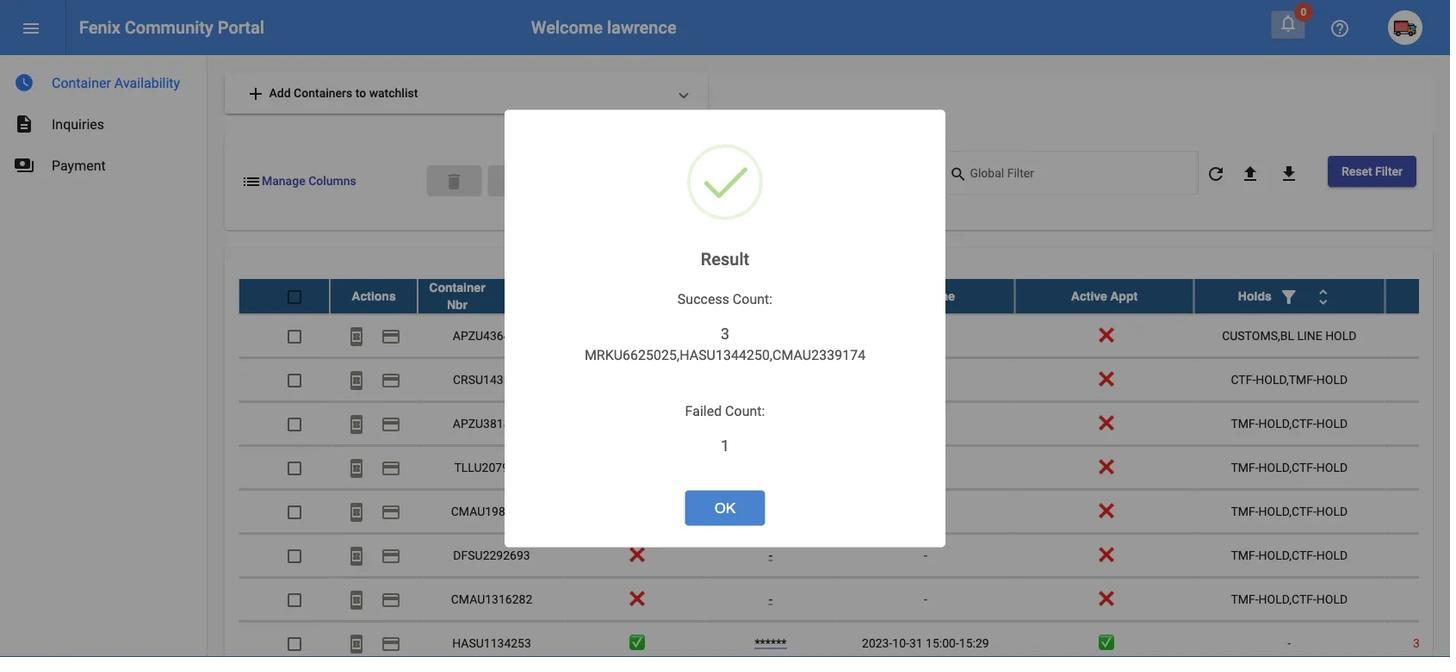 Task type: describe. For each thing, give the bounding box(es) containing it.
payment button for hasu1134253
[[374, 626, 408, 657]]

payment button for cmau1985415
[[374, 494, 408, 529]]

ctf-
[[1231, 372, 1256, 386]]

2 ✅ from the left
[[1099, 636, 1111, 650]]

no color image containing watch_later
[[14, 72, 34, 93]]

result dialog
[[505, 110, 946, 548]]

manage
[[262, 174, 306, 188]]

help_outline
[[1330, 18, 1351, 39]]

appt time
[[897, 289, 955, 303]]

2 filter_alt from the left
[[1279, 286, 1300, 307]]

ok
[[715, 500, 736, 516]]

community
[[125, 17, 213, 37]]

appt time column header
[[837, 279, 1015, 313]]

navigation containing watch_later
[[0, 55, 207, 186]]

success count:
[[678, 291, 773, 307]]

menu
[[21, 18, 41, 39]]

payment for cmau1985415
[[381, 502, 401, 522]]

hold,tmf-
[[1256, 372, 1317, 386]]

payment for dfsu2292693
[[381, 546, 401, 566]]

1 ✅ from the left
[[630, 636, 642, 650]]

time
[[927, 289, 955, 303]]

search
[[950, 165, 968, 183]]

book_online button for apzu3818221
[[339, 406, 374, 441]]

reset filter button
[[1328, 156, 1417, 187]]

appt for appt nbr
[[745, 289, 773, 303]]

❌ for apzu3818221
[[1099, 416, 1111, 430]]

fenix community portal
[[79, 17, 264, 37]]

no color image containing payments
[[14, 155, 34, 176]]

appt inside 'column header'
[[1111, 289, 1138, 303]]

inquiries
[[52, 116, 104, 132]]

unfold_more button
[[1307, 279, 1341, 313]]

container for availability
[[52, 75, 111, 91]]

book_online button for cmau1316282
[[339, 582, 374, 616]]

payment for apzu3818221
[[381, 414, 401, 435]]

book_online button for hasu1134253
[[339, 626, 374, 657]]

tmf- for cmau1985415
[[1231, 504, 1259, 518]]

no color image inside menu "button"
[[21, 18, 41, 39]]

appt nbr
[[745, 289, 797, 303]]

delete image
[[444, 171, 465, 192]]

container availability
[[52, 75, 180, 91]]

payment for apzu4364062
[[381, 326, 401, 347]]

container nbr
[[429, 280, 486, 311]]

payment button for cmau1316282
[[374, 582, 408, 616]]

book_online for cmau1316282
[[346, 590, 367, 610]]

payments
[[14, 155, 34, 176]]

book_online for crsu1435920
[[346, 370, 367, 391]]

2023-10-31 15:00-15:29
[[862, 636, 990, 650]]

tmf- for cmau1316282
[[1231, 592, 1259, 606]]

filter_alt column header
[[418, 279, 566, 313]]

apzu4364062
[[453, 328, 531, 343]]

file_upload
[[1241, 164, 1261, 184]]

hold,ctf- for apzu3818221
[[1259, 416, 1317, 430]]

cmau1316282
[[451, 592, 533, 606]]

tmf-hold,ctf-hold for cmau1316282
[[1231, 592, 1348, 606]]

tmf-hold,ctf-hold for cmau1985415
[[1231, 504, 1348, 518]]

column header containing filter_alt
[[1194, 279, 1386, 313]]

unfold_more
[[1314, 286, 1334, 307]]

4 row from the top
[[239, 402, 1451, 446]]

filter
[[1376, 164, 1403, 178]]

delete button
[[427, 165, 482, 196]]

hold for crsu1435920
[[1317, 372, 1348, 386]]

crsu1435920
[[453, 372, 531, 386]]

15:29
[[960, 636, 990, 650]]

31
[[910, 636, 923, 650]]

payment
[[52, 157, 106, 174]]

8 row from the top
[[239, 578, 1451, 622]]

filter_alt button for holds
[[1272, 279, 1307, 313]]

port l column header
[[1386, 279, 1451, 313]]

- link for dfsu2292693
[[769, 548, 773, 562]]

line
[[1298, 328, 1323, 343]]

no color image inside 'help_outline' popup button
[[1330, 18, 1351, 39]]

book_online for tllu2079079
[[346, 458, 367, 478]]

description
[[14, 114, 34, 134]]

columns
[[309, 174, 356, 188]]

result
[[701, 249, 750, 269]]

payment button for crsu1435920
[[374, 362, 408, 397]]

appt for appt time
[[897, 289, 924, 303]]

help_outline button
[[1323, 10, 1358, 45]]

- link for cmau1316282
[[769, 592, 773, 606]]

notifications_none button
[[1272, 10, 1306, 39]]

failed count:
[[685, 403, 765, 419]]

hold,ctf- for tllu2079079
[[1259, 460, 1317, 474]]

7 row from the top
[[239, 534, 1451, 578]]

welcome lawrence
[[531, 17, 677, 37]]

payment for hasu1134253
[[381, 634, 401, 654]]

❌ for tllu2079079
[[1099, 460, 1111, 474]]

3
[[721, 325, 730, 343]]

book_online for cmau1985415
[[346, 502, 367, 522]]

no color image inside filter_alt "popup button"
[[1279, 286, 1300, 307]]

file_download button
[[1272, 156, 1307, 190]]

customs,bl line hold
[[1223, 328, 1357, 343]]

book_online for hasu1134253
[[346, 634, 367, 654]]

dfsu2292693
[[453, 548, 530, 562]]

****** link
[[755, 636, 787, 650]]

hold for cmau1985415
[[1317, 504, 1348, 518]]

31-oct-
[[1414, 636, 1451, 650]]

watch_later
[[14, 72, 34, 93]]

container for nbr
[[429, 280, 486, 294]]

nbr for container nbr
[[447, 298, 468, 311]]

15:00-
[[926, 636, 960, 650]]

list
[[241, 171, 262, 192]]

hold for apzu4364062
[[1326, 328, 1357, 343]]

tmf-hold,ctf-hold for tllu2079079
[[1231, 460, 1348, 474]]



Task type: locate. For each thing, give the bounding box(es) containing it.
0 horizontal spatial nbr
[[447, 298, 468, 311]]

1 horizontal spatial container
[[429, 280, 486, 294]]

no color image inside filter_alt column header
[[503, 286, 524, 307]]

❌ for cmau1316282
[[1099, 592, 1111, 606]]

4 payment from the top
[[381, 458, 401, 478]]

1 horizontal spatial filter_alt button
[[1272, 279, 1307, 313]]

3 hold,ctf- from the top
[[1259, 504, 1317, 518]]

❌
[[1099, 328, 1111, 343], [1099, 372, 1111, 386], [1099, 416, 1111, 430], [1099, 460, 1111, 474], [1099, 504, 1111, 518], [630, 548, 642, 562], [1099, 548, 1111, 562], [630, 592, 642, 606], [1099, 592, 1111, 606]]

filter_alt right holds
[[1279, 286, 1300, 307]]

payment button for apzu3818221
[[374, 406, 408, 441]]

appt right active
[[1111, 289, 1138, 303]]

no color image containing help_outline
[[1330, 18, 1351, 39]]

row
[[239, 279, 1451, 314], [239, 314, 1451, 358], [239, 358, 1451, 402], [239, 402, 1451, 446], [239, 446, 1451, 490], [239, 490, 1451, 534], [239, 534, 1451, 578], [239, 578, 1451, 622], [239, 622, 1451, 657]]

3 tmf- from the top
[[1231, 504, 1259, 518]]

3 row from the top
[[239, 358, 1451, 402]]

1 horizontal spatial appt
[[897, 289, 924, 303]]

2 horizontal spatial appt
[[1111, 289, 1138, 303]]

2 row from the top
[[239, 314, 1451, 358]]

0 horizontal spatial filter_alt
[[503, 286, 524, 307]]

❌ for cmau1985415
[[1099, 504, 1111, 518]]

cmau1985415
[[451, 504, 533, 518]]

4 tmf-hold,ctf-hold from the top
[[1231, 548, 1348, 562]]

no color image containing list
[[241, 171, 262, 192]]

filter_alt button up apzu4364062
[[496, 279, 531, 313]]

3 tmf-hold,ctf-hold from the top
[[1231, 504, 1348, 518]]

0 horizontal spatial ✅
[[630, 636, 642, 650]]

payment for crsu1435920
[[381, 370, 401, 391]]

port
[[1421, 289, 1445, 303]]

no color image inside refresh button
[[1206, 164, 1227, 184]]

3 appt from the left
[[1111, 289, 1138, 303]]

actions column header
[[330, 279, 418, 313]]

4 hold,ctf- from the top
[[1259, 548, 1317, 562]]

grid containing filter_alt
[[239, 279, 1451, 657]]

mrku6625025,hasu1344250,cmau2339174
[[585, 347, 866, 363]]

5 row from the top
[[239, 446, 1451, 490]]

4 tmf- from the top
[[1231, 548, 1259, 562]]

2 column header from the left
[[1194, 279, 1386, 313]]

l
[[1449, 289, 1451, 303]]

1 horizontal spatial column header
[[1194, 279, 1386, 313]]

appt nbr column header
[[706, 279, 837, 313]]

❌ for dfsu2292693
[[1099, 548, 1111, 562]]

2 payment button from the top
[[374, 362, 408, 397]]

0 horizontal spatial column header
[[566, 279, 706, 313]]

3 - link from the top
[[769, 592, 773, 606]]

no color image containing filter_alt
[[1279, 286, 1300, 307]]

1 horizontal spatial filter_alt
[[1279, 286, 1300, 307]]

column header
[[566, 279, 706, 313], [1194, 279, 1386, 313]]

4 payment button from the top
[[374, 450, 408, 485]]

row containing filter_alt
[[239, 279, 1451, 314]]

0 horizontal spatial appt
[[745, 289, 773, 303]]

- link
[[769, 504, 773, 518], [769, 548, 773, 562], [769, 592, 773, 606]]

payment button for apzu4364062
[[374, 318, 408, 353]]

3 payment from the top
[[381, 414, 401, 435]]

no color image inside the file_download button
[[1279, 164, 1300, 184]]

book_online for dfsu2292693
[[346, 546, 367, 566]]

1 vertical spatial - link
[[769, 548, 773, 562]]

1 - link from the top
[[769, 504, 773, 518]]

nbr inside column header
[[776, 289, 797, 303]]

******
[[755, 636, 787, 650]]

book_online button for tllu2079079
[[339, 450, 374, 485]]

0 vertical spatial - link
[[769, 504, 773, 518]]

no color image inside "unfold_more" button
[[1314, 286, 1334, 307]]

count:
[[733, 291, 773, 307], [725, 403, 765, 419]]

book_online button for cmau1985415
[[339, 494, 374, 529]]

holds filter_alt
[[1239, 286, 1300, 307]]

welcome
[[531, 17, 603, 37]]

1 row from the top
[[239, 279, 1451, 314]]

1 payment from the top
[[381, 326, 401, 347]]

apzu3818221
[[453, 416, 531, 430]]

2 tmf- from the top
[[1231, 460, 1259, 474]]

delete
[[444, 171, 465, 192]]

7 payment button from the top
[[374, 582, 408, 616]]

no color image containing filter_alt
[[503, 286, 524, 307]]

❌ for crsu1435920
[[1099, 372, 1111, 386]]

no color image containing file_download
[[1279, 164, 1300, 184]]

filter_alt button for container nbr
[[496, 279, 531, 313]]

no color image inside notifications_none popup button
[[1278, 13, 1299, 34]]

1 payment button from the top
[[374, 318, 408, 353]]

nbr up apzu4364062
[[447, 298, 468, 311]]

appt left the "time"
[[897, 289, 924, 303]]

0 horizontal spatial container
[[52, 75, 111, 91]]

fenix
[[79, 17, 120, 37]]

book_online
[[505, 171, 526, 192], [346, 326, 367, 347], [346, 370, 367, 391], [346, 414, 367, 435], [346, 458, 367, 478], [346, 502, 367, 522], [346, 546, 367, 566], [346, 590, 367, 610], [346, 634, 367, 654]]

book_online button
[[488, 165, 543, 196], [339, 318, 374, 353], [339, 362, 374, 397], [339, 406, 374, 441], [339, 450, 374, 485], [339, 494, 374, 529], [339, 538, 374, 573], [339, 582, 374, 616], [339, 626, 374, 657]]

3 payment button from the top
[[374, 406, 408, 441]]

refresh
[[1206, 164, 1227, 184]]

Global Watchlist Filter field
[[970, 169, 1190, 183]]

navigation
[[0, 55, 207, 186]]

failed
[[685, 403, 722, 419]]

port l
[[1421, 289, 1451, 303]]

1 filter_alt button from the left
[[496, 279, 531, 313]]

2023-
[[862, 636, 893, 650]]

no color image
[[21, 18, 41, 39], [14, 155, 34, 176], [1206, 164, 1227, 184], [950, 164, 970, 185], [503, 286, 524, 307], [381, 370, 401, 391], [346, 414, 367, 435], [381, 414, 401, 435], [381, 502, 401, 522], [381, 546, 401, 566], [346, 590, 367, 610], [381, 590, 401, 610], [381, 634, 401, 654]]

nbr right the success count:
[[776, 289, 797, 303]]

2 appt from the left
[[897, 289, 924, 303]]

tmf-hold,ctf-hold for dfsu2292693
[[1231, 548, 1348, 562]]

2 filter_alt button from the left
[[1272, 279, 1307, 313]]

active
[[1072, 289, 1108, 303]]

✅
[[630, 636, 642, 650], [1099, 636, 1111, 650]]

reset
[[1342, 164, 1373, 178]]

appt down result
[[745, 289, 773, 303]]

cell
[[566, 314, 706, 357], [706, 314, 837, 357], [837, 314, 1015, 357], [1386, 314, 1451, 357], [566, 358, 706, 401], [706, 358, 837, 401], [837, 358, 1015, 401], [1386, 358, 1451, 401], [566, 402, 706, 445], [706, 402, 837, 445], [837, 402, 1015, 445], [1386, 402, 1451, 445], [566, 446, 706, 489], [706, 446, 837, 489], [837, 446, 1015, 489], [1386, 446, 1451, 489], [566, 490, 706, 533], [837, 490, 1015, 533], [1386, 490, 1451, 533], [1386, 534, 1451, 577], [1386, 578, 1451, 621]]

actions
[[352, 289, 396, 303]]

container inside filter_alt column header
[[429, 280, 486, 294]]

31-
[[1414, 636, 1431, 650]]

6 payment from the top
[[381, 546, 401, 566]]

5 tmf-hold,ctf-hold from the top
[[1231, 592, 1348, 606]]

- link for cmau1985415
[[769, 504, 773, 518]]

grid
[[239, 279, 1451, 657]]

filter_alt
[[503, 286, 524, 307], [1279, 286, 1300, 307]]

9 row from the top
[[239, 622, 1451, 657]]

hold,ctf-
[[1259, 416, 1317, 430], [1259, 460, 1317, 474], [1259, 504, 1317, 518], [1259, 548, 1317, 562], [1259, 592, 1317, 606]]

1 hold,ctf- from the top
[[1259, 416, 1317, 430]]

10-
[[893, 636, 910, 650]]

reset filter
[[1342, 164, 1403, 178]]

tmf- for dfsu2292693
[[1231, 548, 1259, 562]]

❌ for apzu4364062
[[1099, 328, 1111, 343]]

appt
[[745, 289, 773, 303], [897, 289, 924, 303], [1111, 289, 1138, 303]]

menu button
[[14, 10, 48, 45]]

hold for dfsu2292693
[[1317, 548, 1348, 562]]

1 appt from the left
[[745, 289, 773, 303]]

file_upload button
[[1234, 156, 1268, 190]]

6 payment button from the top
[[374, 538, 408, 573]]

2 vertical spatial - link
[[769, 592, 773, 606]]

no color image containing refresh
[[1206, 164, 1227, 184]]

tmf-
[[1231, 416, 1259, 430], [1231, 460, 1259, 474], [1231, 504, 1259, 518], [1231, 548, 1259, 562], [1231, 592, 1259, 606]]

5 payment from the top
[[381, 502, 401, 522]]

no color image
[[1278, 13, 1299, 34], [1330, 18, 1351, 39], [14, 72, 34, 93], [14, 114, 34, 134], [1241, 164, 1261, 184], [1279, 164, 1300, 184], [241, 171, 262, 192], [505, 171, 526, 192], [1279, 286, 1300, 307], [1314, 286, 1334, 307], [346, 326, 367, 347], [381, 326, 401, 347], [346, 370, 367, 391], [346, 458, 367, 478], [381, 458, 401, 478], [346, 502, 367, 522], [346, 546, 367, 566], [346, 634, 367, 654]]

1 tmf- from the top
[[1231, 416, 1259, 430]]

hasu1134253
[[452, 636, 531, 650]]

0 vertical spatial count:
[[733, 291, 773, 307]]

tmf- for apzu3818221
[[1231, 416, 1259, 430]]

5 hold,ctf- from the top
[[1259, 592, 1317, 606]]

0 vertical spatial container
[[52, 75, 111, 91]]

portal
[[218, 17, 264, 37]]

tllu2079079
[[454, 460, 529, 474]]

2 - link from the top
[[769, 548, 773, 562]]

no color image containing menu
[[21, 18, 41, 39]]

hold
[[1326, 328, 1357, 343], [1317, 372, 1348, 386], [1317, 416, 1348, 430], [1317, 460, 1348, 474], [1317, 504, 1348, 518], [1317, 548, 1348, 562], [1317, 592, 1348, 606]]

oct-
[[1431, 636, 1451, 650]]

book_online for apzu4364062
[[346, 326, 367, 347]]

filter_alt button left unfold_more in the right of the page
[[1272, 279, 1307, 313]]

1 horizontal spatial nbr
[[776, 289, 797, 303]]

payment for tllu2079079
[[381, 458, 401, 478]]

2 payment from the top
[[381, 370, 401, 391]]

payment for cmau1316282
[[381, 590, 401, 610]]

no color image containing notifications_none
[[1278, 13, 1299, 34]]

holds
[[1239, 289, 1272, 303]]

0 horizontal spatial filter_alt button
[[496, 279, 531, 313]]

no color image containing search
[[950, 164, 970, 185]]

list manage columns
[[241, 171, 356, 192]]

1 column header from the left
[[566, 279, 706, 313]]

1
[[721, 437, 730, 455]]

file_download
[[1279, 164, 1300, 184]]

payment button for dfsu2292693
[[374, 538, 408, 573]]

filter_alt up apzu4364062
[[503, 286, 524, 307]]

count: for success count:
[[733, 291, 773, 307]]

no color image containing file_upload
[[1241, 164, 1261, 184]]

tmf-hold,ctf-hold
[[1231, 416, 1348, 430], [1231, 460, 1348, 474], [1231, 504, 1348, 518], [1231, 548, 1348, 562], [1231, 592, 1348, 606]]

3 mrku6625025,hasu1344250,cmau2339174
[[585, 325, 866, 363]]

1 tmf-hold,ctf-hold from the top
[[1231, 416, 1348, 430]]

no color image inside file_upload button
[[1241, 164, 1261, 184]]

filter_alt inside "popup button"
[[503, 286, 524, 307]]

availability
[[114, 75, 180, 91]]

1 vertical spatial container
[[429, 280, 486, 294]]

payment button for tllu2079079
[[374, 450, 408, 485]]

nbr for appt nbr
[[776, 289, 797, 303]]

nbr
[[776, 289, 797, 303], [447, 298, 468, 311]]

5 tmf- from the top
[[1231, 592, 1259, 606]]

1 horizontal spatial ✅
[[1099, 636, 1111, 650]]

no color image containing unfold_more
[[1314, 286, 1334, 307]]

tmf-hold,ctf-hold for apzu3818221
[[1231, 416, 1348, 430]]

8 payment from the top
[[381, 634, 401, 654]]

no color image containing description
[[14, 114, 34, 134]]

1 filter_alt from the left
[[503, 286, 524, 307]]

hold,ctf- for cmau1985415
[[1259, 504, 1317, 518]]

8 payment button from the top
[[374, 626, 408, 657]]

book_online for apzu3818221
[[346, 414, 367, 435]]

success
[[678, 291, 730, 307]]

1 vertical spatial count:
[[725, 403, 765, 419]]

ok button
[[686, 491, 765, 526]]

payment button
[[374, 318, 408, 353], [374, 362, 408, 397], [374, 406, 408, 441], [374, 450, 408, 485], [374, 494, 408, 529], [374, 538, 408, 573], [374, 582, 408, 616], [374, 626, 408, 657]]

customs,bl
[[1223, 328, 1295, 343]]

lawrence
[[607, 17, 677, 37]]

filter_alt button
[[496, 279, 531, 313], [1272, 279, 1307, 313]]

7 payment from the top
[[381, 590, 401, 610]]

active appt
[[1072, 289, 1138, 303]]

count: for failed count:
[[725, 403, 765, 419]]

notifications_none
[[1278, 13, 1299, 34]]

6 row from the top
[[239, 490, 1451, 534]]

2 hold,ctf- from the top
[[1259, 460, 1317, 474]]

book_online button for dfsu2292693
[[339, 538, 374, 573]]

-
[[769, 504, 773, 518], [769, 548, 773, 562], [924, 548, 928, 562], [769, 592, 773, 606], [924, 592, 928, 606], [1288, 636, 1292, 650]]

tmf- for tllu2079079
[[1231, 460, 1259, 474]]

5 payment button from the top
[[374, 494, 408, 529]]

book_online button for crsu1435920
[[339, 362, 374, 397]]

hold for cmau1316282
[[1317, 592, 1348, 606]]

hold for tllu2079079
[[1317, 460, 1348, 474]]

book_online button for apzu4364062
[[339, 318, 374, 353]]

hold,ctf- for cmau1316282
[[1259, 592, 1317, 606]]

nbr inside container nbr
[[447, 298, 468, 311]]

container up inquiries
[[52, 75, 111, 91]]

active appt column header
[[1015, 279, 1194, 313]]

payment
[[381, 326, 401, 347], [381, 370, 401, 391], [381, 414, 401, 435], [381, 458, 401, 478], [381, 502, 401, 522], [381, 546, 401, 566], [381, 590, 401, 610], [381, 634, 401, 654]]

hold,ctf- for dfsu2292693
[[1259, 548, 1317, 562]]

refresh button
[[1199, 156, 1234, 190]]

hold for apzu3818221
[[1317, 416, 1348, 430]]

container up apzu4364062
[[429, 280, 486, 294]]

2 tmf-hold,ctf-hold from the top
[[1231, 460, 1348, 474]]

ctf-hold,tmf-hold
[[1231, 372, 1348, 386]]



Task type: vqa. For each thing, say whether or not it's contained in the screenshot.


